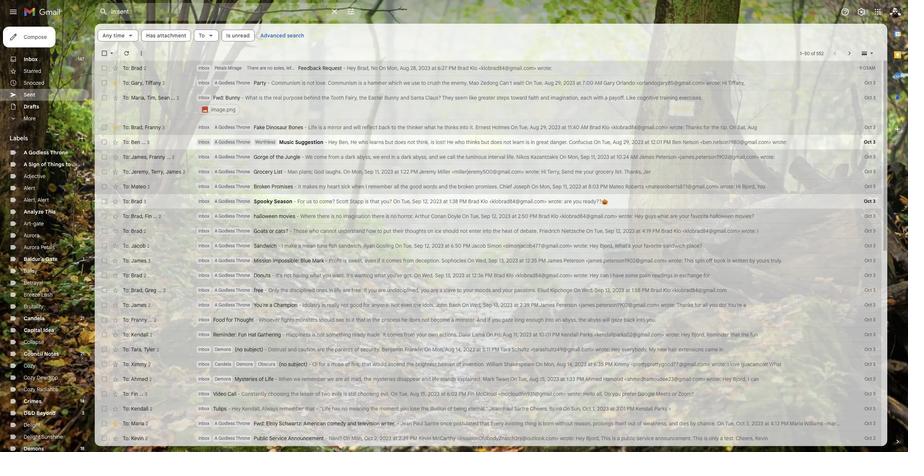Task type: locate. For each thing, give the bounding box(es) containing it.
2 inside to: brad , greg ... 2
[[163, 287, 166, 293]]

a for goats or cats?
[[215, 228, 218, 234]]

inbox for free - only the disciplined ones in life are free. if you are undisciplined, you are a slave to your moods and your passions. eliud kipchoge on wed, sep 13, 2023 at 1:58 pm brad klo <klobrad84@gmail.com
[[198, 287, 210, 293]]

3 for goats or cats? - those who cannot understand how to put their thoughts on ice should not enter into the heat of debate. friedrich nietzsche on tue, sep 12, 2023 at 4:19 pm brad klo <klobrad84@gmail.com> wrote: i
[[874, 228, 876, 234]]

2023 down dalai
[[464, 346, 475, 353]]

inbox inside "labels" navigation
[[24, 56, 38, 63]]

0 vertical spatial 29,
[[555, 80, 562, 86]]

easter
[[368, 94, 383, 101]]

1 vertical spatial alert
[[38, 197, 49, 203]]

11, left 1:22
[[375, 168, 380, 175]]

hi for <orlandogary85@gmail.com>
[[723, 80, 727, 86]]

candela inside "labels" navigation
[[24, 315, 45, 322]]

21 row from the top
[[95, 372, 882, 386]]

is left the born
[[538, 420, 542, 427]]

1 horizontal spatial jacob
[[472, 242, 486, 249]]

sep down confucius
[[581, 154, 590, 160]]

2 row from the top
[[95, 76, 882, 90]]

2 aurora from the top
[[24, 244, 39, 251]]

is left the mirror
[[318, 124, 322, 131]]

oct 3 for fake dinosaur bones - life is a mirror and will reflect back to the thinker what he thinks into it. ernest holmes on tue, aug 29, 2023 at 11:40 am brad klo <klobrad84@gmail.com> wrote: thanks for the tip. on sat, aug
[[865, 124, 876, 130]]

- left jean
[[397, 420, 399, 427]]

aug up imagination,
[[545, 80, 554, 86]]

3 for fake dinosaur bones - life is a mirror and will reflect back to the thinker what he thinks into it. ernest holmes on tue, aug 29, 2023 at 11:40 am brad klo <klobrad84@gmail.com> wrote: thanks for the tip. on sat, aug
[[874, 124, 876, 130]]

1 delight from the top
[[24, 422, 40, 428]]

2023 up danger.
[[549, 124, 561, 131]]

pm right 3:01
[[627, 405, 635, 412]]

brad down to: brad 3 on the left top of page
[[131, 213, 142, 219]]

1 horizontal spatial you're
[[728, 302, 742, 308]]

a for grocery list
[[215, 169, 218, 174]]

refresh image
[[123, 50, 130, 57]]

1 vertical spatial paul
[[413, 420, 423, 427]]

0 vertical spatial life
[[335, 287, 342, 294]]

cozy for cozy dewdrop
[[24, 374, 35, 381]]

1 vertical spatial am
[[581, 124, 589, 131]]

nietzsche
[[562, 228, 585, 234]]

0 horizontal spatial you're
[[254, 302, 268, 308]]

2 inside to: kevin 2
[[145, 436, 148, 441]]

12, up deception. on the left bottom
[[425, 242, 431, 249]]

he for does
[[402, 317, 408, 323]]

0 horizontal spatial but
[[385, 139, 393, 145]]

0 horizontal spatial can
[[600, 272, 609, 279]]

0 horizontal spatial does
[[395, 139, 406, 145]]

inbox for mysteries of life - when we remember we are all mad, the mysteries disappear and life stands explained. mark twain on tue, aug 15, 2023 at 1:33 pm ahmed hamoud <ahmedhamoudee23@gmail.com> wrote: hey bjord, i can
[[198, 376, 210, 382]]

a for public service announcement
[[215, 435, 218, 441]]

if down gosling
[[377, 257, 381, 264]]

capital idea link
[[24, 327, 54, 334]]

0 horizontal spatial will
[[354, 124, 361, 131]]

cozy dewdrop
[[24, 374, 58, 381]]

television
[[358, 420, 380, 427]]

13,
[[499, 257, 505, 264], [446, 272, 452, 279], [605, 287, 611, 294], [494, 302, 500, 308]]

a godless throne
[[215, 80, 250, 86], [215, 124, 250, 130], [215, 139, 250, 145], [24, 149, 68, 156], [215, 154, 250, 160], [215, 169, 250, 174], [215, 184, 250, 189], [215, 198, 250, 204], [215, 213, 250, 219], [215, 228, 250, 234], [215, 243, 250, 248], [215, 258, 250, 263], [215, 272, 250, 278], [215, 287, 250, 293], [215, 302, 250, 308], [215, 421, 250, 426], [215, 435, 250, 441]]

elroy
[[266, 420, 278, 427]]

dark up 1:22
[[401, 154, 412, 160]]

0 horizontal spatial gaze
[[502, 317, 513, 323]]

0 vertical spatial even
[[365, 257, 376, 264]]

- left the profit
[[325, 257, 328, 264]]

0 vertical spatial or
[[269, 228, 274, 234]]

2 inside to: maria 2
[[146, 421, 148, 426]]

to right see
[[346, 317, 351, 323]]

training
[[660, 94, 678, 101]]

godless for music suggestion
[[219, 139, 235, 145]]

oct for mission impossible: blue mark - profit is sweet, even if it comes from deception. sophocles on wed, sep 13, 2023 at 12:35 pm james peterson <james.peterson1902@gmail.com> wrote: this spin off book is written by yours truly.
[[865, 258, 872, 263]]

is
[[302, 80, 306, 86], [359, 80, 362, 86], [259, 94, 263, 101], [318, 124, 322, 131], [431, 139, 435, 145], [526, 139, 530, 145], [365, 198, 369, 205], [331, 213, 335, 220], [386, 213, 390, 220], [343, 257, 347, 264], [727, 257, 731, 264], [322, 302, 326, 308], [312, 331, 316, 338], [343, 391, 347, 397], [538, 420, 542, 427], [612, 435, 616, 442], [704, 435, 708, 442]]

to left come
[[66, 161, 71, 168]]

ready
[[352, 331, 366, 338]]

capital
[[24, 327, 42, 334]]

17 row from the top
[[95, 312, 882, 327]]

10 to: from the top
[[123, 213, 130, 219]]

0 vertical spatial demons
[[215, 347, 231, 352]]

oct for music suggestion - hey ben, he who learns but does not think, is lost! he who thinks but does not learn is in great danger. confucius on tue, aug 29, 2023 at 12:01 pm ben nelson <ben.nelson1980@gmail.com> wrote:
[[864, 139, 872, 145]]

1 horizontal spatial should
[[443, 228, 459, 234]]

2 but from the left
[[482, 139, 489, 145]]

oct 3 for (no subject) - o! for a muse of fire, that would ascend the brightest heaven of invention. william shakespeare on mon, aug 14, 2023 at 6:35 pm ximmy <prettyprettygood77@gmail.com> wrote: i love guacamole! what
[[865, 361, 876, 367]]

aug up lose
[[410, 391, 419, 397]]

2 horizontal spatial 29,
[[624, 139, 631, 145]]

to: brad 2 down to: james 3
[[123, 272, 146, 279]]

dalai
[[459, 331, 471, 338]]

to: james , franny ... 2
[[123, 153, 174, 160]]

alert, alert link
[[24, 197, 49, 203]]

tooth
[[331, 94, 344, 101]]

1 horizontal spatial 15,
[[540, 376, 546, 382]]

0 horizontal spatial petals
[[41, 244, 55, 251]]

remember for has
[[280, 405, 304, 412]]

subject) down hat
[[244, 346, 263, 353]]

a for fwd: elroy schwartz: american comedy and television writer.
[[215, 421, 218, 426]]

should right ice
[[443, 228, 459, 234]]

tab list
[[888, 24, 908, 425]]

0 vertical spatial (no
[[235, 346, 243, 353]]

- right the list
[[284, 168, 286, 175]]

and
[[401, 94, 410, 101], [541, 94, 550, 101], [343, 124, 352, 131], [429, 154, 438, 160], [439, 183, 448, 190], [492, 287, 501, 294], [288, 346, 297, 353], [422, 376, 431, 382], [347, 420, 356, 427], [669, 420, 678, 427]]

alert,
[[24, 197, 36, 203]]

delight for delight 'link'
[[24, 422, 40, 428]]

2:39
[[520, 302, 530, 308], [399, 435, 409, 442]]

0 vertical spatial to: brad 2
[[123, 65, 146, 71]]

to: kendall 2 for tulips
[[123, 405, 152, 412]]

row down <millerjeremy500@gmail.com>
[[95, 179, 882, 194]]

mon, down television
[[352, 435, 363, 442]]

tue, up the learn
[[519, 124, 529, 131]]

23 to: from the top
[[123, 405, 130, 412]]

oct for halloween movies - where there is no imagination there is no horror. arthur conan doyle on tue, sep 12, 2023 at 2:50 pm brad klo <klobrad84@gmail.com> wrote: hey guys what are your favorite halloween movies?
[[865, 213, 872, 219]]

1 dark from the left
[[345, 154, 356, 160]]

not right really
[[341, 302, 349, 308]]

1 vertical spatial to: kendall 2
[[123, 405, 152, 412]]

own
[[428, 331, 438, 338]]

4 row from the top
[[95, 120, 882, 135]]

1 horizontal spatial back
[[624, 317, 635, 323]]

clear search image
[[327, 4, 342, 19]]

candela inside row
[[215, 361, 231, 367]]

11 to: from the top
[[123, 227, 130, 234]]

of right heat
[[514, 228, 519, 234]]

inbox inside inbox fwd: bunny - what is the real purpose behind the tooth fairy, the easter bunny and santa claus? they seem like greater steps toward faith and imagination, each with a payoff. like cognitive training exercises.
[[198, 95, 210, 100]]

throne for sandwich
[[236, 243, 250, 248]]

0 vertical spatial he
[[437, 124, 443, 131]]

ones
[[316, 287, 328, 294]]

22 row from the top
[[95, 386, 882, 401]]

2 inside to: james 2
[[148, 302, 150, 308]]

21
[[80, 315, 84, 321], [80, 351, 84, 357]]

1 vertical spatial to: brad 2
[[123, 227, 146, 234]]

, for to: brad , fin ... 2
[[142, 213, 144, 219]]

throne for goats or cats?
[[236, 228, 250, 234]]

inbox inside the inbox video call - constantly choosing the lesser of two evils is still choosing evil. on tue, aug 15, 2023 at 6:02 pm fin mccloud <mccloudfin931@gmail.com> wrote: hello all, do you prefer google meets or zoom?
[[198, 391, 210, 396]]

2 bunny from the left
[[385, 94, 399, 101]]

you right the "and"
[[492, 317, 501, 323]]

it
[[298, 183, 301, 190], [382, 257, 385, 264], [352, 317, 355, 323]]

23 row from the top
[[95, 401, 882, 416]]

to: down to: james 2 on the left of page
[[123, 316, 130, 323]]

0 vertical spatial favorite
[[691, 213, 709, 220]]

william
[[486, 361, 503, 368]]

list
[[274, 168, 283, 175]]

a for mission impossible: blue mark
[[215, 258, 218, 263]]

thinks down it.
[[466, 139, 480, 145]]

oct 3 for music suggestion - hey ben, he who learns but does not think, is lost! he who thinks but does not learn is in great danger. confucius on tue, aug 29, 2023 at 12:01 pm ben nelson <ben.nelson1980@gmail.com> wrote:
[[864, 139, 876, 145]]

oct for broken promises - it makes my heart sick when i remember all the good words and the broken promises. chief joseph on mon, sep 11, 2023 at 8:03 pm mateo roberts <mateoroberts871@gmail.com> wrote: hi bjord, you
[[865, 184, 872, 189]]

friedrich
[[540, 228, 560, 234]]

0 horizontal spatial should
[[319, 317, 335, 323]]

from up the "franklin"
[[404, 331, 415, 338]]

sophocles
[[442, 257, 466, 264]]

greater
[[478, 94, 496, 101]]

0 vertical spatial cheers,
[[530, 405, 548, 412]]

petals inside row
[[215, 65, 227, 71]]

1 horizontal spatial even
[[401, 302, 412, 308]]

if right the "and"
[[488, 317, 491, 323]]

i left make
[[282, 242, 283, 249]]

fin
[[145, 213, 152, 219], [131, 390, 138, 397], [468, 391, 475, 397]]

1 vertical spatial if
[[488, 317, 491, 323]]

is down brad,
[[359, 80, 362, 86]]

readings
[[652, 272, 673, 279]]

cozy for cozy link
[[24, 362, 35, 369]]

any
[[103, 32, 112, 39]]

oct for inbox reminder: fun hat gathering - happiness is not something ready made. it comes from your own actions. dalai lama on fri, aug 11, 2023 at 10:01 pm kendall parks <kendallparks02@gmail.com> wrote: hey bjord, reminder that the fun
[[865, 332, 872, 337]]

3 cozy from the top
[[24, 386, 35, 393]]

12 to: from the top
[[123, 242, 130, 249]]

older image
[[846, 50, 854, 57]]

hey left 'everybody,'
[[612, 346, 621, 353]]

subject) for distrust and caution are the parents of security. benjamin franklin on mon, aug 14, 2023 at 5:11 pm tara schultz <tarashultz49@gmail.com> wrote: hey everybody, my new hair extensions came in
[[244, 346, 263, 353]]

row up promises.
[[95, 164, 882, 179]]

, for to: tara , tyler 2
[[141, 346, 143, 353]]

to: up to: brad 3 on the left top of page
[[123, 183, 130, 190]]

pm right 1:58
[[642, 287, 650, 294]]

12 row from the top
[[95, 238, 882, 253]]

and right moods
[[492, 287, 501, 294]]

1 horizontal spatial bunny
[[385, 94, 399, 101]]

oct 3 for goats or cats? - those who cannot understand how to put their thoughts on ice should not enter into the heat of debate. friedrich nietzsche on tue, sep 12, 2023 at 4:19 pm brad klo <klobrad84@gmail.com> wrote: i
[[865, 228, 876, 234]]

main content
[[95, 24, 888, 452]]

17 to: from the top
[[123, 316, 130, 323]]

main menu image
[[9, 7, 18, 16]]

party - communism is not love. communism is a hammer which we use to crush the enemy. mao zedong can't wait! on tue, aug 29, 2023 at 7:00 am gary orlando <orlandogary85@gmail.com> wrote: hi tiffany,
[[254, 80, 745, 86]]

gaze up <kendallparks02@gmail.com> at the bottom
[[611, 317, 623, 323]]

pm right 6:02
[[459, 391, 466, 397]]

0 vertical spatial if
[[377, 257, 381, 264]]

to: down to: fin ... 3
[[123, 405, 130, 412]]

at left 1:22
[[395, 168, 399, 175]]

0 horizontal spatial communism
[[271, 80, 301, 86]]

row up william
[[95, 342, 882, 357]]

at left 1:33
[[561, 376, 565, 382]]

2 choosing from the left
[[358, 391, 379, 397]]

ryan
[[364, 242, 375, 249]]

, left tiffany
[[143, 79, 144, 86]]

1 horizontal spatial alert
[[38, 197, 49, 203]]

a for party
[[215, 80, 218, 86]]

3 inside to: brad , franny 3
[[162, 125, 165, 130]]

1 horizontal spatial by
[[750, 257, 756, 264]]

9 to: from the top
[[123, 198, 130, 205]]

sep up slave
[[435, 272, 444, 279]]

a godless throne for broken promises
[[215, 184, 250, 189]]

inbox for sandwich - i make a mean tuna fish sandwich. ryan gosling on tue, sep 12, 2023 at 6:50 pm jacob simon <simonjacob477@gmail.com> wrote: hey bjord, what's your favorite sandwich place?
[[198, 243, 210, 248]]

0 horizontal spatial bunny
[[226, 94, 240, 101]]

hey left guys
[[635, 213, 644, 220]]

a godless throne for you're a champion
[[215, 302, 250, 308]]

throne for fake dinosaur bones
[[236, 124, 250, 130]]

6 row from the top
[[95, 150, 882, 164]]

a for gorge of the jungle
[[215, 154, 218, 160]]

3 for gorge of the jungle - we come from a dark abyss, we end in a dark abyss, and we call the luminous interval life. nikos kazantzakis on mon, sep 11, 2023 at 10:24 am james peterson <james.peterson1902@gmail.com> wrote:
[[874, 154, 876, 160]]

0 vertical spatial what
[[245, 94, 258, 101]]

0 vertical spatial alert
[[24, 185, 35, 191]]

3 to: from the top
[[123, 94, 130, 101]]

10 row from the top
[[95, 209, 882, 224]]

0 horizontal spatial even
[[365, 257, 376, 264]]

maria
[[131, 94, 144, 101], [131, 420, 144, 427], [790, 420, 803, 427]]

13 to: from the top
[[123, 257, 130, 264]]

in up made.
[[367, 317, 371, 323]]

cozy up crimes link
[[24, 386, 35, 393]]

the right "only"
[[281, 287, 288, 294]]

3 for inbox food for thought - whoever fights monsters should see to it that in the process he does not become a monster. and if you gaze long enough into an abyss, the abyss will gaze back into you.
[[874, 317, 876, 322]]

- right request
[[343, 65, 346, 71]]

champion
[[274, 302, 298, 308]]

cell
[[197, 94, 845, 116]]

the right call
[[457, 154, 465, 160]]

0 vertical spatial fwd:
[[213, 94, 224, 101]]

2 halloween from the left
[[710, 213, 734, 220]]

0 vertical spatial back
[[379, 124, 390, 131]]

1 horizontal spatial life
[[432, 376, 439, 382]]

5 to: from the top
[[123, 139, 130, 145]]

1 horizontal spatial petals
[[215, 65, 227, 71]]

14 row from the top
[[95, 268, 882, 283]]

0 horizontal spatial he
[[402, 317, 408, 323]]

oct 3 for mission impossible: blue mark - profit is sweet, even if it comes from deception. sophocles on wed, sep 13, 2023 at 12:35 pm james peterson <james.peterson1902@gmail.com> wrote: this spin off book is written by yours truly.
[[865, 258, 876, 263]]

, for to: gary , tiffany 2
[[143, 79, 144, 86]]

2 inside to: brad , fin ... 2
[[159, 213, 161, 219]]

being
[[454, 405, 467, 412]]

sandwich.
[[339, 242, 362, 249]]

3 for sandwich - i make a mean tuna fish sandwich. ryan gosling on tue, sep 12, 2023 at 6:50 pm jacob simon <simonjacob477@gmail.com> wrote: hey bjord, what's your favorite sandwich place?
[[874, 243, 876, 248]]

throne for mission impossible: blue mark
[[236, 258, 250, 263]]

<ben.nelson1980@gmail.com>
[[700, 139, 772, 145]]

toggle split pane mode image
[[861, 50, 869, 57]]

at left 12:36
[[466, 272, 471, 279]]

breeze lush link
[[24, 291, 53, 298]]

favorite
[[691, 213, 709, 220], [644, 242, 662, 249]]

subject) for o! for a muse of fire, that would ascend the brightest heaven of invention. william shakespeare on mon, aug 14, 2023 at 6:35 pm ximmy <prettyprettygood77@gmail.com> wrote: i love guacamole! what
[[288, 361, 307, 368]]

what
[[425, 124, 436, 131], [658, 213, 669, 220], [310, 272, 321, 279], [374, 272, 386, 279]]

1 horizontal spatial there
[[372, 213, 384, 220]]

a godless throne for goats or cats?
[[215, 228, 250, 234]]

to: franny ... 2
[[123, 316, 156, 323]]

1 there from the left
[[317, 213, 330, 220]]

jean
[[401, 420, 412, 427]]

0 horizontal spatial what
[[245, 94, 258, 101]]

1 bunny from the left
[[226, 94, 240, 101]]

things
[[47, 161, 64, 168]]

1 21 from the top
[[80, 315, 84, 321]]

franny for ...
[[149, 153, 165, 160]]

tiffany
[[145, 79, 161, 86]]

thing
[[525, 420, 537, 427]]

brad up to: ben ... 3
[[131, 124, 142, 130]]

, up to: ben ... 3
[[142, 124, 144, 130]]

godless for gorge of the jungle
[[219, 154, 235, 160]]

11 row from the top
[[95, 224, 882, 238]]

1 vertical spatial petals
[[41, 244, 55, 251]]

1 horizontal spatial does
[[409, 317, 421, 323]]

oct 3 for inbox video call - constantly choosing the lesser of two evils is still choosing evil. on tue, aug 15, 2023 at 6:02 pm fin mccloud <mccloudfin931@gmail.com> wrote: hello all, do you prefer google meets or zoom?
[[865, 391, 876, 396]]

petals up gate
[[41, 244, 55, 251]]

2 inside to: jeremy , terry , james 2
[[183, 169, 185, 175]]

2 vertical spatial all
[[344, 376, 350, 382]]

whoever
[[259, 317, 280, 323]]

2 you're from the left
[[728, 302, 742, 308]]

0 horizontal spatial fin
[[131, 390, 138, 397]]

2 inside to: tara , tyler 2
[[157, 347, 159, 352]]

2 to: brad 2 from the top
[[123, 227, 146, 234]]

0 horizontal spatial parks
[[580, 331, 593, 338]]

godless for spooky season
[[219, 198, 235, 204]]

2 21 from the top
[[80, 351, 84, 357]]

aug up the 'music suggestion - hey ben, he who learns but does not think, is lost! he who thinks but does not learn is in great danger. confucius on tue, aug 29, 2023 at 12:01 pm ben nelson <ben.nelson1980@gmail.com> wrote:'
[[530, 124, 539, 131]]

on right twain
[[510, 376, 517, 382]]

this
[[45, 208, 56, 215], [684, 257, 694, 264], [601, 435, 611, 442], [693, 435, 703, 442]]

8 to: from the top
[[123, 183, 130, 190]]

2 to: from the top
[[123, 79, 130, 86]]

12:35
[[525, 257, 537, 264]]

2 cozy from the top
[[24, 374, 35, 381]]

1 halloween from the left
[[254, 213, 278, 220]]

12,
[[423, 198, 429, 205], [492, 213, 498, 220], [616, 228, 622, 234], [425, 242, 431, 249]]

pm
[[449, 65, 456, 71], [664, 139, 671, 145], [411, 168, 418, 175], [601, 183, 608, 190], [460, 198, 467, 205], [530, 213, 537, 220], [653, 228, 660, 234], [463, 242, 471, 249], [539, 257, 546, 264], [485, 272, 493, 279], [642, 287, 650, 294], [531, 302, 539, 308], [553, 331, 560, 338], [492, 346, 499, 353], [605, 361, 613, 368], [577, 376, 584, 382], [459, 391, 466, 397], [627, 405, 635, 412], [781, 420, 789, 427], [410, 435, 418, 442]]

1 horizontal spatial dark
[[401, 154, 412, 160]]

oct 3 for inbox tulips - hey kendall, always remember that - "life has no meaning the moment you lose the illusion of being eternal." jean-paul sartre cheers, bjord on sun, oct 1, 2023 at 3:01 pm kendall parks <
[[865, 406, 876, 411]]

collapse
[[24, 339, 44, 345]]

broken
[[254, 183, 270, 190]]

soles,
[[274, 65, 285, 71]]

1 you're from the left
[[254, 302, 268, 308]]

throne for spooky season
[[236, 198, 250, 204]]

row down zedong
[[95, 90, 882, 120]]

2023 up the 'inbox tulips - hey kendall, always remember that - "life has no meaning the moment you lose the illusion of being eternal." jean-paul sartre cheers, bjord on sun, oct 1, 2023 at 3:01 pm kendall parks <'
[[428, 391, 440, 397]]

2 vertical spatial 29,
[[624, 139, 631, 145]]

<klobrad84@gmail.com> down the ready??
[[560, 213, 618, 220]]

1 vertical spatial life
[[432, 376, 439, 382]]

communism up the tooth
[[328, 80, 357, 86]]

1 horizontal spatial will
[[603, 317, 610, 323]]

4:13
[[771, 420, 780, 427]]

inbox fwd: bunny - what is the real purpose behind the tooth fairy, the easter bunny and santa claus? they seem like greater steps toward faith and imagination, each with a payoff. like cognitive training exercises.
[[198, 94, 703, 101]]

a for spooky season
[[215, 198, 218, 204]]

on right laughs.
[[344, 168, 350, 175]]

24 row from the top
[[95, 416, 882, 431]]

1 choosing from the left
[[268, 391, 290, 397]]

to: kendall 2 down to: franny ... 2
[[123, 331, 152, 338]]

to: up to: james 3
[[123, 242, 130, 249]]

tue,
[[534, 80, 544, 86], [519, 124, 529, 131], [602, 139, 612, 145], [401, 198, 411, 205], [470, 213, 480, 220], [594, 228, 604, 234], [403, 242, 413, 249], [518, 376, 528, 382], [399, 391, 409, 397], [725, 420, 735, 427]]

wanting
[[355, 272, 373, 279]]

godless for fake dinosaur bones
[[219, 124, 235, 130]]

1 to: kendall 2 from the top
[[123, 331, 152, 338]]

ben,
[[339, 139, 349, 145]]

call
[[447, 154, 455, 160]]

baldur's gate link
[[24, 256, 58, 262]]

cheers, down "<mccloudfin931@gmail.com>"
[[530, 405, 548, 412]]

all
[[394, 183, 399, 190], [703, 302, 708, 308], [344, 376, 350, 382]]

3 for mission impossible: blue mark - profit is sweet, even if it comes from deception. sophocles on wed, sep 13, 2023 at 12:35 pm james peterson <james.peterson1902@gmail.com> wrote: this spin off book is written by yours truly.
[[874, 258, 876, 263]]

3 to: brad 2 from the top
[[123, 272, 146, 279]]

benjamin
[[382, 346, 404, 353]]

1 vertical spatial 29,
[[541, 124, 548, 131]]

2023 down free - only the disciplined ones in life are free. if you are undisciplined, you are a slave to your moods and your passions. eliud kipchoge on wed, sep 13, 2023 at 1:58 pm brad klo <klobrad84@gmail.com
[[501, 302, 513, 308]]

1 horizontal spatial choosing
[[358, 391, 379, 397]]

a godless throne for mission impossible: blue mark
[[215, 258, 250, 263]]

0 horizontal spatial if
[[377, 257, 381, 264]]

row up the "enter"
[[95, 209, 882, 224]]

it right see
[[352, 317, 355, 323]]

0 horizontal spatial life
[[265, 376, 274, 382]]

fairy,
[[345, 94, 358, 101]]

0 vertical spatial should
[[443, 228, 459, 234]]

0 horizontal spatial alert
[[24, 185, 35, 191]]

a godless throne for fwd: elroy schwartz: american comedy and television writer.
[[215, 421, 250, 426]]

<james.peterson1902@gmail.com>
[[678, 154, 759, 160], [586, 257, 667, 264], [579, 302, 660, 308]]

3 for inbox tulips - hey kendall, always remember that - "life has no meaning the moment you lose the illusion of being eternal." jean-paul sartre cheers, bjord on sun, oct 1, 2023 at 3:01 pm kendall parks <
[[874, 406, 876, 411]]

1 communism from the left
[[271, 80, 301, 86]]

5 row from the top
[[95, 135, 882, 150]]

cell containing fwd: bunny
[[197, 94, 845, 116]]

3 for halloween movies - where there is no imagination there is no horror. arthur conan doyle on tue, sep 12, 2023 at 2:50 pm brad klo <klobrad84@gmail.com> wrote: hey guys what are your favorite halloween movies?
[[874, 213, 876, 219]]

3 inside to: brad 3
[[144, 199, 146, 204]]

sep down simon
[[489, 257, 498, 264]]

free.
[[352, 287, 363, 294]]

0 horizontal spatial (no
[[235, 346, 243, 353]]

on right kipchoge at right
[[574, 287, 581, 294]]

0 vertical spatial am
[[595, 80, 603, 86]]

1 cozy from the top
[[24, 362, 35, 369]]

18 row from the top
[[95, 327, 882, 342]]

<invasion0fdbody2natch3rs@outlook.com>
[[457, 435, 559, 442]]

that left "you?"
[[370, 198, 380, 205]]

inbox for feedback request - hey brad, no on mon, aug 28, 2023 at 6:27 pm brad klo <klobrad84@gmail.com> wrote:
[[198, 65, 210, 71]]

i left have
[[610, 272, 612, 279]]

gary left tiffany
[[131, 79, 143, 86]]

0 vertical spatial subject)
[[244, 346, 263, 353]]

announcement
[[288, 435, 324, 442]]

bjord,
[[742, 183, 756, 190], [600, 242, 614, 249], [692, 331, 706, 338], [733, 376, 747, 382], [587, 435, 600, 442]]

pm right 5:11
[[492, 346, 499, 353]]

2 gaze from the left
[[611, 317, 623, 323]]

will
[[354, 124, 361, 131], [603, 317, 610, 323]]

gmail image
[[24, 4, 64, 19]]

3 inside "labels" navigation
[[82, 410, 84, 416]]

demons for (no
[[215, 347, 231, 352]]

to:
[[123, 65, 130, 71], [123, 79, 130, 86], [123, 94, 130, 101], [123, 124, 130, 130], [123, 139, 130, 145], [123, 153, 130, 160], [123, 168, 130, 175], [123, 183, 130, 190], [123, 198, 130, 205], [123, 213, 130, 219], [123, 227, 130, 234], [123, 242, 130, 249], [123, 257, 130, 264], [123, 272, 130, 279], [123, 287, 130, 293], [123, 302, 130, 308], [123, 316, 130, 323], [123, 331, 130, 338], [123, 346, 130, 353], [123, 361, 130, 367], [123, 376, 130, 382], [123, 390, 130, 397], [123, 405, 130, 412], [123, 420, 130, 427], [123, 435, 130, 441]]

inbox for fake dinosaur bones - life is a mirror and will reflect back to the thinker what he thinks into it. ernest holmes on tue, aug 29, 2023 at 11:40 am brad klo <klobrad84@gmail.com> wrote: thanks for the tip. on sat, aug
[[198, 124, 210, 130]]

does right process
[[409, 317, 421, 323]]

None checkbox
[[101, 64, 108, 72], [101, 153, 108, 161], [101, 198, 108, 205], [101, 212, 108, 220], [101, 257, 108, 264], [101, 272, 108, 279], [101, 287, 108, 294], [101, 301, 108, 309], [101, 331, 108, 338], [101, 361, 108, 368], [101, 64, 108, 72], [101, 153, 108, 161], [101, 198, 108, 205], [101, 212, 108, 220], [101, 257, 108, 264], [101, 272, 108, 279], [101, 287, 108, 294], [101, 301, 108, 309], [101, 331, 108, 338], [101, 361, 108, 368]]

0 vertical spatial good
[[410, 183, 422, 190]]

happiness
[[286, 331, 311, 338]]

we
[[404, 80, 410, 86], [373, 154, 380, 160], [439, 154, 446, 160], [294, 376, 300, 382], [327, 376, 334, 382]]

of
[[811, 51, 816, 56], [270, 154, 275, 160], [41, 161, 46, 168], [514, 228, 519, 234], [354, 346, 359, 353], [345, 361, 350, 368], [457, 361, 461, 368], [259, 376, 264, 382], [315, 391, 320, 397], [448, 405, 453, 412], [637, 420, 642, 427]]

, for to: maria , tim , sean ... 2
[[144, 94, 146, 101]]

1 aurora from the top
[[24, 232, 39, 239]]

broken promises - it makes my heart sick when i remember all the good words and the broken promises. chief joseph on mon, sep 11, 2023 at 8:03 pm mateo roberts <mateoroberts871@gmail.com> wrote: hi bjord, you
[[254, 183, 766, 190]]

jacob up to: james 3
[[131, 242, 146, 249]]

a for free
[[215, 287, 218, 293]]

0 vertical spatial 14,
[[456, 346, 462, 353]]

3 for inbox video call - constantly choosing the lesser of two evils is still choosing evil. on tue, aug 15, 2023 at 6:02 pm fin mccloud <mccloudfin931@gmail.com> wrote: hello all, do you prefer google meets or zoom?
[[874, 391, 876, 396]]

None checkbox
[[101, 50, 108, 57], [101, 79, 108, 87], [101, 94, 108, 101], [101, 124, 108, 131], [101, 138, 108, 146], [101, 168, 108, 175], [101, 183, 108, 190], [101, 227, 108, 235], [101, 242, 108, 250], [101, 316, 108, 324], [101, 346, 108, 353], [101, 375, 108, 383], [101, 390, 108, 398], [101, 405, 108, 412], [101, 420, 108, 427], [101, 435, 108, 442], [101, 50, 108, 57], [101, 79, 108, 87], [101, 94, 108, 101], [101, 124, 108, 131], [101, 138, 108, 146], [101, 168, 108, 175], [101, 183, 108, 190], [101, 227, 108, 235], [101, 242, 108, 250], [101, 316, 108, 324], [101, 346, 108, 353], [101, 375, 108, 383], [101, 390, 108, 398], [101, 405, 108, 412], [101, 420, 108, 427], [101, 435, 108, 442]]

any time
[[103, 32, 125, 39]]

row
[[95, 61, 882, 76], [95, 76, 882, 90], [95, 90, 882, 120], [95, 120, 882, 135], [95, 135, 882, 150], [95, 150, 882, 164], [95, 164, 882, 179], [95, 179, 882, 194], [95, 194, 882, 209], [95, 209, 882, 224], [95, 224, 882, 238], [95, 238, 882, 253], [95, 253, 882, 268], [95, 268, 882, 283], [95, 283, 882, 298], [95, 298, 882, 312], [95, 312, 882, 327], [95, 327, 882, 342], [95, 342, 882, 357], [95, 357, 882, 372], [95, 372, 882, 386], [95, 386, 882, 401], [95, 401, 882, 416], [95, 416, 882, 431], [95, 431, 882, 446], [95, 446, 882, 452]]

1 horizontal spatial subject)
[[288, 361, 307, 368]]

that up ready on the bottom left
[[356, 317, 366, 323]]

2 delight from the top
[[24, 434, 40, 440]]

james up to: franny ... 2
[[131, 302, 147, 308]]

i up yours
[[758, 228, 759, 234]]

3 for mysteries of life - when we remember we are all mad, the mysteries disappear and life stands explained. mark twain on tue, aug 15, 2023 at 1:33 pm ahmed hamoud <ahmedhamoudee23@gmail.com> wrote: hey bjord, i can
[[874, 376, 876, 382]]

row down greater
[[95, 120, 882, 135]]

a sign of things to come link
[[24, 161, 87, 168]]

for
[[704, 124, 710, 131], [704, 272, 710, 279], [363, 302, 370, 308], [695, 302, 702, 308], [226, 317, 233, 323], [319, 361, 326, 368]]

- for us to come? scott stapp is that you? on tue, sep 12, 2023 at 1:38 pm brad klo <klobrad84@gmail.com> wrote: are you ready??
[[292, 198, 602, 205]]

147
[[78, 56, 84, 62]]

0 horizontal spatial thinks
[[445, 124, 459, 131]]

1 vertical spatial cheers,
[[736, 435, 754, 442]]

2 vertical spatial hi
[[736, 183, 741, 190]]

main content containing any time
[[95, 24, 888, 452]]

ice
[[435, 228, 442, 234]]

2 to: kendall 2 from the top
[[123, 405, 152, 412]]

life down want, at the bottom left of the page
[[335, 287, 342, 294]]

<tarashultz49@gmail.com>
[[531, 346, 594, 353]]

for left 'anyone.' on the bottom of the page
[[363, 302, 370, 308]]

None search field
[[95, 3, 361, 21]]

jean-
[[489, 405, 503, 412]]

labels navigation
[[0, 24, 95, 452]]

art-gate
[[24, 220, 44, 227]]

throne for gorge of the jungle
[[236, 154, 250, 160]]

video
[[213, 391, 227, 397]]

sign
[[29, 161, 40, 168]]

1 vertical spatial fwd:
[[254, 420, 265, 427]]

franny up to: ben ... 3
[[145, 124, 161, 130]]

2 vertical spatial <james.peterson1902@gmail.com>
[[579, 302, 660, 308]]

to: up to: kevin 2
[[123, 420, 130, 427]]

0 horizontal spatial am
[[581, 124, 589, 131]]

inbox for you're a champion - idolatry is really not good for anyone. not even the idols. john bach on wed, sep 13, 2023 at 2:39 pm james peterson <james.peterson1902@gmail.com> wrote: thanks for all you do! you're a
[[198, 302, 210, 308]]

comedy
[[327, 420, 346, 427]]

1 horizontal spatial or
[[672, 391, 677, 397]]

1 row from the top
[[95, 61, 882, 76]]

2 there from the left
[[372, 213, 384, 220]]

3 for (no subject) - distrust and caution are the parents of security. benjamin franklin on mon, aug 14, 2023 at 5:11 pm tara schultz <tarashultz49@gmail.com> wrote: hey everybody, my new hair extensions came in
[[874, 347, 876, 352]]

fwd: left elroy
[[254, 420, 265, 427]]

back
[[379, 124, 390, 131], [624, 317, 635, 323]]

1 vertical spatial franny
[[149, 153, 165, 160]]

donuts
[[254, 272, 271, 279]]

19 row from the top
[[95, 342, 882, 357]]

oct for sandwich - i make a mean tuna fish sandwich. ryan gosling on tue, sep 12, 2023 at 6:50 pm jacob simon <simonjacob477@gmail.com> wrote: hey bjord, what's your favorite sandwich place?
[[865, 243, 872, 248]]

1 vertical spatial should
[[319, 317, 335, 323]]

oct 3 for grocery list - man plans; god laughs. on mon, sep 11, 2023 at 1:22 pm jeremy miller <millerjeremy500@gmail.com> wrote: hi terry, send me your grocery list. thanks, jer
[[865, 169, 876, 174]]

1 to: brad 2 from the top
[[123, 65, 146, 71]]

a godless throne for spooky season
[[215, 198, 250, 204]]

1 horizontal spatial but
[[482, 139, 489, 145]]

to: down to: james 3
[[123, 272, 130, 279]]

oct for free - only the disciplined ones in life are free. if you are undisciplined, you are a slave to your moods and your passions. eliud kipchoge on wed, sep 13, 2023 at 1:58 pm brad klo <klobrad84@gmail.com
[[865, 287, 872, 293]]

he right ben,
[[351, 139, 357, 145]]

not
[[391, 302, 400, 308]]

pm right 10:01
[[553, 331, 560, 338]]

1 vertical spatial he
[[402, 317, 408, 323]]

oct 3 for fwd: elroy schwartz: american comedy and television writer. - jean paul sartre once postulated that every existing thing is born without reason, prolongs itself out of weakness, and dies by chance. on tue, oct 3, 2023 at 4:13 pm maria williams <mariaaawilliams
[[865, 421, 876, 426]]

on
[[379, 65, 386, 71], [526, 80, 533, 86], [511, 124, 518, 131], [730, 124, 737, 131], [594, 139, 601, 145], [560, 154, 567, 160], [344, 168, 350, 175], [532, 183, 539, 190], [393, 198, 400, 205], [462, 213, 469, 220], [586, 228, 593, 234], [395, 242, 402, 249], [468, 257, 475, 264], [414, 272, 421, 279], [574, 287, 581, 294], [462, 302, 469, 308], [486, 331, 493, 338], [424, 346, 431, 353], [536, 361, 543, 368], [510, 376, 517, 382], [391, 391, 398, 397], [563, 405, 570, 412], [717, 420, 724, 427], [343, 435, 350, 442]]

aug down actions.
[[445, 346, 455, 353]]

starred
[[24, 68, 41, 74]]

kendall up <tarashultz49@gmail.com>
[[561, 331, 579, 338]]



Task type: vqa. For each thing, say whether or not it's contained in the screenshot.
"Social Updates From Spots Near You"
no



Task type: describe. For each thing, give the bounding box(es) containing it.
pm down jean
[[410, 435, 418, 442]]

on
[[428, 228, 434, 234]]

only
[[269, 287, 279, 294]]

16 row from the top
[[95, 298, 882, 312]]

0 vertical spatial peterson
[[656, 154, 677, 160]]

klo down with
[[602, 124, 610, 131]]

came
[[705, 346, 718, 353]]

aug up 10:24
[[613, 139, 622, 145]]

15 row from the top
[[95, 283, 882, 298]]

1 horizontal spatial ahmed
[[585, 376, 602, 382]]

this inside "labels" navigation
[[45, 208, 56, 215]]

palm
[[640, 272, 651, 279]]

imagination,
[[551, 94, 580, 101]]

with
[[594, 94, 604, 101]]

2023 up 1:33
[[575, 361, 587, 368]]

2 vertical spatial peterson
[[556, 302, 577, 308]]

on right holmes
[[511, 124, 518, 131]]

0 horizontal spatial jeremy
[[131, 168, 148, 175]]

0 vertical spatial parks
[[580, 331, 593, 338]]

a godless throne for grocery list
[[215, 169, 250, 174]]

1 vertical spatial thanks
[[677, 302, 694, 308]]

klo down "readings"
[[663, 287, 671, 294]]

come
[[314, 154, 327, 160]]

0 horizontal spatial abyss,
[[357, 154, 372, 160]]

brad left greg
[[131, 287, 142, 293]]

, for to: brad , franny 3
[[142, 124, 144, 130]]

james down to: ben ... 3
[[131, 153, 147, 160]]

1 horizontal spatial mateo
[[609, 183, 624, 190]]

is left only
[[704, 435, 708, 442]]

oct 3 for you're a champion - idolatry is really not good for anyone. not even the idols. john bach on wed, sep 13, 2023 at 2:39 pm james peterson <james.peterson1902@gmail.com> wrote: thanks for all you do! you're a
[[865, 302, 876, 308]]

2023 down me
[[570, 183, 581, 190]]

out
[[628, 420, 636, 427]]

0 horizontal spatial kevin
[[131, 435, 144, 441]]

godless for you're a champion
[[219, 302, 235, 308]]

any time button
[[98, 30, 138, 41]]

22 to: from the top
[[123, 390, 130, 397]]

pm up enough
[[531, 302, 539, 308]]

wed, up donuts - it's not having what you want, it's wanting what you've got. on wed, sep 13, 2023 at 12:36 pm brad klo <klobrad84@gmail.com> wrote: hey can i have some palm readings in exchange for
[[476, 257, 487, 264]]

7 row from the top
[[95, 164, 882, 179]]

a for sandwich
[[215, 243, 218, 248]]

sandwich - i make a mean tuna fish sandwich. ryan gosling on tue, sep 12, 2023 at 6:50 pm jacob simon <simonjacob477@gmail.com> wrote: hey bjord, what's your favorite sandwich place?
[[254, 242, 703, 249]]

to: tara , tyler 2
[[123, 346, 159, 353]]

3 inside to: ben ... 3
[[147, 139, 150, 145]]

0 horizontal spatial ben
[[131, 139, 140, 145]]

on right shakespeare
[[536, 361, 543, 368]]

0 vertical spatial <james.peterson1902@gmail.com>
[[678, 154, 759, 160]]

2 vertical spatial franny
[[131, 316, 147, 323]]

inbox tulips - hey kendall, always remember that - "life has no meaning the moment you lose the illusion of being eternal." jean-paul sartre cheers, bjord on sun, oct 1, 2023 at 3:01 pm kendall parks <
[[198, 405, 672, 412]]

inbox inside the 'inbox tulips - hey kendall, always remember that - "life has no meaning the moment you lose the illusion of being eternal." jean-paul sartre cheers, bjord on sun, oct 1, 2023 at 3:01 pm kendall parks <'
[[198, 406, 210, 411]]

1 vertical spatial sartre
[[425, 420, 439, 427]]

1 horizontal spatial ximmy
[[614, 361, 630, 368]]

at left 6:27
[[432, 65, 437, 71]]

inbox link
[[24, 56, 38, 63]]

2023 right 1,
[[597, 405, 609, 412]]

oct for public service announcement - nani? on mon, oct 2, 2023 at 2:39 pm kevin mccarthy <invasion0fdbody2natch3rs@outlook.com> wrote: hey bjord, this is a public service announcement. this is only a test. cheers, kevin
[[865, 435, 872, 441]]

1 horizontal spatial if
[[488, 317, 491, 323]]

petals inside "labels" navigation
[[41, 244, 55, 251]]

into left you.
[[637, 317, 646, 323]]

7 to: from the top
[[123, 168, 130, 175]]

to: brad 2 for feedback request
[[123, 65, 146, 71]]

1 vertical spatial good
[[350, 302, 362, 308]]

3 inside to: fin ... 3
[[145, 391, 147, 397]]

3 for grocery list - man plans; god laughs. on mon, sep 11, 2023 at 1:22 pm jeremy miller <millerjeremy500@gmail.com> wrote: hi terry, send me your grocery list. thanks, jer
[[874, 169, 876, 174]]

25 row from the top
[[95, 431, 882, 446]]

for right o!
[[319, 361, 326, 368]]

hey down love
[[723, 376, 732, 382]]

promises.
[[476, 183, 499, 190]]

danger.
[[550, 139, 568, 145]]

jer
[[644, 168, 651, 175]]

1 horizontal spatial who
[[359, 139, 368, 145]]

greg
[[145, 287, 156, 293]]

can't
[[500, 80, 512, 86]]

14 to: from the top
[[123, 272, 130, 279]]

2 inside to: gary , tiffany 2
[[163, 80, 165, 86]]

great
[[536, 139, 549, 145]]

baldur's
[[24, 256, 44, 262]]

to left put
[[377, 228, 382, 234]]

brightest
[[416, 361, 437, 368]]

throne for fwd: elroy schwartz: american comedy and television writer.
[[236, 421, 250, 426]]

4 to: from the top
[[123, 124, 130, 130]]

25 to: from the top
[[123, 435, 130, 441]]

the right lose
[[421, 405, 429, 412]]

jungle
[[285, 154, 300, 160]]

3 for inbox reminder: fun hat gathering - happiness is not something ready made. it comes from your own actions. dalai lama on fri, aug 11, 2023 at 10:01 pm kendall parks <kendallparks02@gmail.com> wrote: hey bjord, reminder that the fun
[[874, 332, 876, 337]]

1 to: from the top
[[123, 65, 130, 71]]

a godless throne for music suggestion
[[215, 139, 250, 145]]

aurora petals
[[24, 244, 55, 251]]

1 vertical spatial 14,
[[567, 361, 574, 368]]

8 row from the top
[[95, 179, 882, 194]]

oct 3 for mysteries of life - when we remember we are all mad, the mysteries disappear and life stands explained. mark twain on tue, aug 15, 2023 at 1:33 pm ahmed hamoud <ahmedhamoudee23@gmail.com> wrote: hey bjord, i can
[[865, 376, 876, 382]]

1 vertical spatial what
[[770, 361, 782, 368]]

0 vertical spatial life
[[308, 124, 317, 131]]

2 inside to: james , franny ... 2
[[172, 154, 174, 160]]

goats or cats? - those who cannot understand how to put their thoughts on ice should not enter into the heat of debate. friedrich nietzsche on tue, sep 12, 2023 at 4:19 pm brad klo <klobrad84@gmail.com> wrote: i
[[254, 228, 759, 234]]

arthur
[[415, 213, 430, 220]]

at left 11:40
[[562, 124, 567, 131]]

oct for donuts - it's not having what you want, it's wanting what you've got. on wed, sep 13, 2023 at 12:36 pm brad klo <klobrad84@gmail.com> wrote: hey can i have some palm readings in exchange for
[[865, 272, 872, 278]]

postulated
[[453, 420, 479, 427]]

you left do!
[[710, 302, 718, 308]]

wait!
[[514, 80, 525, 86]]

1 horizontal spatial 29,
[[555, 80, 562, 86]]

1 vertical spatial 15,
[[421, 391, 427, 397]]

, for to: brad , greg ... 2
[[142, 287, 144, 293]]

Search mail text field
[[111, 8, 326, 16]]

0 horizontal spatial favorite
[[644, 242, 662, 249]]

man
[[288, 168, 298, 175]]

a sign of things to come
[[24, 161, 87, 168]]

inbox for fwd: elroy schwartz: american comedy and television writer. - jean paul sartre once postulated that every existing thing is born without reason, prolongs itself out of weakness, and dies by chance. on tue, oct 3, 2023 at 4:13 pm maria williams <mariaaawilliams
[[198, 421, 210, 426]]

maria for 2
[[131, 420, 144, 427]]

- left nani?
[[325, 435, 328, 442]]

twain
[[496, 376, 509, 382]]

1 vertical spatial from
[[403, 257, 414, 264]]

, down to: james , franny ... 2
[[163, 168, 165, 175]]

sweet,
[[348, 257, 364, 264]]

the left moment
[[371, 405, 378, 412]]

20 row from the top
[[95, 357, 882, 372]]

mysteries of life - when we remember we are all mad, the mysteries disappear and life stands explained. mark twain on tue, aug 15, 2023 at 1:33 pm ahmed hamoud <ahmedhamoudee23@gmail.com> wrote: hey bjord, i can
[[235, 376, 760, 382]]

inbox for (no subject) - o! for a muse of fire, that would ascend the brightest heaven of invention. william shakespeare on mon, aug 14, 2023 at 6:35 pm ximmy <prettyprettygood77@gmail.com> wrote: i love guacamole! what
[[198, 361, 210, 367]]

wed, down deception. on the left bottom
[[422, 272, 434, 279]]

throne for you're a champion
[[236, 302, 250, 308]]

advanced search options image
[[344, 4, 358, 19]]

1 horizontal spatial am
[[595, 80, 603, 86]]

1 he from the left
[[351, 139, 357, 145]]

to: brad , fin ... 2
[[123, 213, 161, 219]]

actions.
[[439, 331, 458, 338]]

inbox inside inbox food for thought - whoever fights monsters should see to it that in the process he does not become a monster. and if you gaze long enough into an abyss, the abyss will gaze back into you.
[[198, 317, 210, 322]]

, for to: jeremy , terry , james 2
[[148, 168, 150, 175]]

1 but from the left
[[385, 139, 393, 145]]

gosling
[[376, 242, 394, 249]]

0 vertical spatial will
[[354, 124, 361, 131]]

a godless throne for free
[[215, 287, 250, 293]]

is right the learn
[[526, 139, 530, 145]]

cozy link
[[24, 362, 35, 369]]

to: brad 2 for donuts
[[123, 272, 146, 279]]

0 vertical spatial by
[[750, 257, 756, 264]]

cell inside row
[[197, 94, 845, 116]]

1:33
[[567, 376, 575, 382]]

aug down <tarashultz49@gmail.com>
[[557, 361, 566, 368]]

26 row from the top
[[95, 446, 882, 452]]

monster.
[[456, 317, 476, 323]]

a godless throne inside "labels" navigation
[[24, 149, 68, 156]]

delight link
[[24, 422, 40, 428]]

- left for
[[294, 198, 296, 205]]

place?
[[687, 242, 703, 249]]

hi for <mateoroberts871@gmail.com>
[[736, 183, 741, 190]]

a godless throne for party
[[215, 80, 250, 86]]

24 to: from the top
[[123, 420, 130, 427]]

this down prolongs
[[601, 435, 611, 442]]

only
[[709, 435, 719, 442]]

1 horizontal spatial fwd:
[[254, 420, 265, 427]]

0 horizontal spatial mark
[[312, 257, 324, 264]]

on right joseph at top right
[[532, 183, 539, 190]]

cats?
[[276, 228, 288, 234]]

2 inside to: franny ... 2
[[154, 317, 156, 323]]

0 vertical spatial remember
[[368, 183, 393, 190]]

brutality link
[[24, 303, 43, 310]]

2:50
[[518, 213, 529, 220]]

0 horizontal spatial it
[[298, 183, 301, 190]]

at left 5:11
[[477, 346, 481, 353]]

0 horizontal spatial who
[[309, 228, 319, 234]]

1 horizontal spatial tara
[[501, 346, 511, 353]]

1 vertical spatial peterson
[[564, 257, 585, 264]]

hair
[[669, 346, 678, 353]]

0 vertical spatial all
[[394, 183, 399, 190]]

0 horizontal spatial fwd:
[[213, 94, 224, 101]]

what left you've
[[374, 272, 386, 279]]

<
[[669, 405, 672, 412]]

on right wait!
[[526, 80, 533, 86]]

james down <simonjacob477@gmail.com>
[[547, 257, 563, 264]]

pm right the "4:13"
[[781, 420, 789, 427]]

godless for free
[[219, 287, 235, 293]]

19 to: from the top
[[123, 346, 130, 353]]

- right "tulips"
[[228, 405, 231, 412]]

- left where
[[297, 213, 299, 220]]

luminous
[[466, 154, 487, 160]]

2 horizontal spatial all
[[703, 302, 708, 308]]

not left the "enter"
[[460, 228, 468, 234]]

13 row from the top
[[95, 253, 882, 268]]

2023 left 12:35
[[506, 257, 518, 264]]

3 inside to: james 3
[[148, 258, 150, 263]]

1 for a sign of things to come
[[83, 161, 84, 167]]

- left we
[[302, 154, 304, 160]]

1 horizontal spatial jeremy
[[419, 168, 436, 175]]

2 inside to: mateo 2
[[147, 184, 150, 189]]

2 inside the "to: ximmy 2"
[[148, 362, 151, 367]]

1 vertical spatial will
[[603, 317, 610, 323]]

godless for sandwich
[[219, 243, 235, 248]]

3 for free - only the disciplined ones in life are free. if you are undisciplined, you are a slave to your moods and your passions. eliud kipchoge on wed, sep 13, 2023 at 1:58 pm brad klo <klobrad84@gmail.com
[[874, 287, 876, 293]]

21 to: from the top
[[123, 376, 130, 382]]

sat,
[[738, 124, 747, 131]]

more image
[[138, 50, 145, 57]]

really
[[327, 302, 340, 308]]

oct 3 for inbox food for thought - whoever fights monsters should see to it that in the process he does not become a monster. and if you gaze long enough into an abyss, the abyss will gaze back into you.
[[865, 317, 876, 322]]

0 horizontal spatial ximmy
[[131, 361, 147, 367]]

2 dark from the left
[[401, 154, 412, 160]]

godless for party
[[219, 80, 235, 86]]

and right words
[[439, 183, 448, 190]]

2 horizontal spatial abyss,
[[563, 317, 577, 323]]

1 vertical spatial parks
[[655, 405, 668, 412]]

1 horizontal spatial ben
[[673, 139, 682, 145]]

oct 3 for (no subject) - distrust and caution are the parents of security. benjamin franklin on mon, aug 14, 2023 at 5:11 pm tara schultz <tarashultz49@gmail.com> wrote: hey everybody, my new hair extensions came in
[[865, 347, 876, 352]]

godless for fwd: elroy schwartz: american comedy and television writer.
[[219, 421, 235, 426]]

2 inside the to: jacob 2
[[147, 243, 150, 249]]

inbox inside inbox reminder: fun hat gathering - happiness is not something ready made. it comes from your own actions. dalai lama on fri, aug 11, 2023 at 10:01 pm kendall parks <kendallparks02@gmail.com> wrote: hey bjord, reminder that the fun
[[198, 332, 210, 337]]

send
[[562, 168, 574, 175]]

3 for music suggestion - hey ben, he who learns but does not think, is lost! he who thinks but does not learn is in great danger. confucius on tue, aug 29, 2023 at 12:01 pm ben nelson <ben.nelson1980@gmail.com> wrote:
[[873, 139, 876, 145]]

on right 'chance.'
[[717, 420, 724, 427]]

inbox for donuts - it's not having what you want, it's wanting what you've got. on wed, sep 13, 2023 at 12:36 pm brad klo <klobrad84@gmail.com> wrote: hey can i have some palm readings in exchange for
[[198, 272, 210, 278]]

1 horizontal spatial gary
[[604, 80, 615, 86]]

1 horizontal spatial can
[[751, 376, 760, 382]]

0 vertical spatial thinks
[[445, 124, 459, 131]]

process
[[382, 317, 400, 323]]

1 vertical spatial back
[[624, 317, 635, 323]]

0 vertical spatial can
[[600, 272, 609, 279]]

1 horizontal spatial abyss,
[[413, 154, 428, 160]]

is right stapp
[[365, 198, 369, 205]]

enter
[[469, 228, 482, 234]]

eliud
[[538, 287, 549, 294]]

1 horizontal spatial good
[[410, 183, 422, 190]]

the right crush
[[442, 80, 450, 86]]

on right tip.
[[730, 124, 737, 131]]

the down 1:22
[[401, 183, 408, 190]]

on right no
[[379, 65, 386, 71]]

a godless throne for sandwich
[[215, 243, 250, 248]]

2 horizontal spatial kevin
[[756, 435, 768, 442]]

a godless throne for fake dinosaur bones
[[215, 124, 250, 130]]

0 horizontal spatial ahmed
[[131, 376, 148, 382]]

those
[[293, 228, 308, 234]]

attachment
[[157, 32, 186, 39]]

wed, up the "and"
[[470, 302, 482, 308]]

maria left williams
[[790, 420, 803, 427]]

no
[[371, 65, 378, 71]]

james right terry
[[166, 168, 181, 175]]

1 gaze from the left
[[502, 317, 513, 323]]

12, up the arthur
[[423, 198, 429, 205]]

0 horizontal spatial gary
[[131, 79, 143, 86]]

we left end
[[373, 154, 380, 160]]

sep down thoughts
[[414, 242, 423, 249]]

1 horizontal spatial it
[[352, 317, 355, 323]]

throne for public service announcement
[[236, 435, 250, 441]]

thanks,
[[625, 168, 643, 175]]

throne for grocery list
[[236, 169, 250, 174]]

on right bach
[[462, 302, 469, 308]]

16 to: from the top
[[123, 302, 130, 308]]

a godless throne for public service announcement
[[215, 435, 250, 441]]

- right call
[[238, 391, 240, 397]]

1 horizontal spatial fin
[[145, 213, 152, 219]]

of inside "labels" navigation
[[41, 161, 46, 168]]

2 inside to: maria , tim , sean ... 2
[[177, 95, 179, 101]]

a for donuts
[[215, 272, 218, 278]]

at left 10:01
[[533, 331, 538, 338]]

1 vertical spatial mark
[[483, 376, 495, 382]]

brutality
[[24, 303, 43, 310]]

1 vertical spatial comes
[[387, 331, 403, 338]]

1 for baldur's gate
[[83, 256, 84, 262]]

2023 down 'sophocles'
[[453, 272, 465, 279]]

0 horizontal spatial tara
[[131, 346, 141, 353]]

search mail image
[[97, 5, 110, 19]]

2 communism from the left
[[328, 80, 357, 86]]

when
[[352, 183, 364, 190]]

labels heading
[[10, 135, 78, 142]]

maria for ,
[[131, 94, 144, 101]]

to: brad 2 for goats or cats?
[[123, 227, 146, 234]]

throne for free
[[236, 287, 250, 293]]

oct for (no subject) - o! for a muse of fire, that would ascend the brightest heaven of invention. william shakespeare on mon, aug 14, 2023 at 6:35 pm ximmy <prettyprettygood77@gmail.com> wrote: i love guacamole! what
[[865, 361, 872, 367]]

aug up "<mccloudfin931@gmail.com>"
[[529, 376, 539, 382]]

candela link
[[24, 315, 45, 322]]

radiance
[[37, 386, 58, 393]]

9:03 am
[[860, 65, 876, 71]]

1 horizontal spatial favorite
[[691, 213, 709, 220]]

santa
[[411, 94, 424, 101]]

throne for music suggestion
[[236, 139, 250, 145]]

purpose
[[283, 94, 303, 101]]

1 vertical spatial hi
[[542, 168, 546, 175]]

mysteries
[[373, 376, 396, 382]]

godless for halloween movies
[[219, 213, 235, 219]]

brad up friedrich
[[539, 213, 550, 220]]

sep up abyss
[[595, 287, 604, 294]]

james up jer
[[639, 154, 655, 160]]

inbox for public service announcement - nani? on mon, oct 2, 2023 at 2:39 pm kevin mccarthy <invasion0fdbody2natch3rs@outlook.com> wrote: hey bjord, this is a public service announcement. this is only a test. cheers, kevin
[[198, 435, 210, 441]]

oct 3 for free - only the disciplined ones in life are free. if you are undisciplined, you are a slave to your moods and your passions. eliud kipchoge on wed, sep 13, 2023 at 1:58 pm brad klo <klobrad84@gmail.com
[[865, 287, 876, 293]]

promises
[[272, 183, 293, 190]]

oct for fake dinosaur bones - life is a mirror and will reflect back to the thinker what he thinks into it. ernest holmes on tue, aug 29, 2023 at 11:40 am brad klo <klobrad84@gmail.com> wrote: thanks for the tip. on sat, aug
[[865, 124, 872, 130]]

2 he from the left
[[447, 139, 454, 145]]

throne for halloween movies
[[236, 213, 250, 219]]

delight sunshine
[[24, 434, 63, 440]]

delight for delight sunshine
[[24, 434, 40, 440]]

aurora for aurora link
[[24, 232, 39, 239]]

stands
[[441, 376, 456, 382]]

0 horizontal spatial jacob
[[131, 242, 146, 249]]

at left 6:50
[[445, 242, 450, 249]]

unread
[[232, 32, 250, 39]]

13, left 1:58
[[605, 287, 611, 294]]

godless inside "labels" navigation
[[29, 149, 49, 156]]

to: fin ... 3
[[123, 390, 147, 397]]

0 horizontal spatial or
[[269, 228, 274, 234]]

18 to: from the top
[[123, 331, 130, 338]]

oct for fwd: elroy schwartz: american comedy and television writer. - jean paul sartre once postulated that every existing thing is born without reason, prolongs itself out of weakness, and dies by chance. on tue, oct 3, 2023 at 4:13 pm maria williams <mariaaawilliams
[[865, 421, 872, 426]]

worthless
[[255, 139, 275, 145]]

0 vertical spatial from
[[328, 154, 340, 160]]

2 vertical spatial am
[[630, 154, 638, 160]]

inbox for grocery list - man plans; god laughs. on mon, sep 11, 2023 at 1:22 pm jeremy miller <millerjeremy500@gmail.com> wrote: hi terry, send me your grocery list. thanks, jer
[[198, 169, 210, 174]]

🎃 image
[[602, 199, 608, 205]]

faith
[[529, 94, 539, 101]]

council notes link
[[24, 351, 59, 357]]

mad,
[[351, 376, 363, 382]]

0 vertical spatial 15,
[[540, 376, 546, 382]]

for down off
[[704, 272, 710, 279]]

a for halloween movies
[[215, 213, 218, 219]]

chance.
[[698, 420, 716, 427]]

profit
[[329, 257, 342, 264]]

- right promises
[[295, 183, 297, 190]]

<mariaaawilliams
[[825, 420, 865, 427]]

1 vertical spatial thinks
[[466, 139, 480, 145]]

15 to: from the top
[[123, 287, 130, 293]]

you.
[[647, 317, 657, 323]]

request
[[323, 65, 342, 71]]

oct for grocery list - man plans; god laughs. on mon, sep 11, 2023 at 1:22 pm jeremy miller <millerjeremy500@gmail.com> wrote: hi terry, send me your grocery list. thanks, jer
[[865, 169, 872, 174]]

godless for grocery list
[[219, 169, 235, 174]]

godless for mission impossible: blue mark
[[219, 258, 235, 263]]

throne for party
[[236, 80, 250, 86]]

2023 up conan on the left top
[[430, 198, 442, 205]]

aurora link
[[24, 232, 39, 239]]

the left the fun
[[742, 331, 749, 338]]

are right there
[[260, 65, 266, 71]]

demons for mysteries
[[215, 376, 231, 382]]

an
[[555, 317, 561, 323]]

0 vertical spatial paul
[[503, 405, 513, 412]]

0 vertical spatial thanks
[[686, 124, 703, 131]]

no right "has" at bottom left
[[342, 405, 348, 412]]

2 horizontal spatial does
[[491, 139, 502, 145]]

call
[[228, 391, 237, 397]]

0 vertical spatial comes
[[386, 257, 402, 264]]

pm right 1:38
[[460, 198, 467, 205]]

of right parents
[[354, 346, 359, 353]]

to: maria 2
[[123, 420, 148, 427]]

disappear
[[397, 376, 421, 382]]

2 vertical spatial from
[[404, 331, 415, 338]]

aurora for aurora petals
[[24, 244, 39, 251]]

anyone.
[[372, 302, 390, 308]]

you right "if"
[[368, 287, 377, 294]]

godless for donuts
[[219, 272, 235, 278]]

0 horizontal spatial cheers,
[[530, 405, 548, 412]]

1 for analyze this
[[83, 209, 84, 214]]

thought
[[234, 317, 254, 323]]

oct for you're a champion - idolatry is really not good for anyone. not even the idols. john bach on wed, sep 13, 2023 at 2:39 pm james peterson <james.peterson1902@gmail.com> wrote: thanks for all you do! you're a
[[865, 302, 872, 308]]

1 horizontal spatial kevin
[[419, 435, 431, 442]]

- left when
[[275, 376, 278, 382]]

time
[[114, 32, 125, 39]]

2023 right 2, on the bottom
[[380, 435, 392, 442]]

20 to: from the top
[[123, 361, 130, 367]]

9 row from the top
[[95, 194, 882, 209]]

2 horizontal spatial it
[[382, 257, 385, 264]]

2 horizontal spatial who
[[455, 139, 465, 145]]

godless for public service announcement
[[219, 435, 235, 441]]

settings image
[[857, 7, 866, 16]]

2 inside to: ahmed 2
[[149, 376, 152, 382]]

1 vertical spatial <james.peterson1902@gmail.com>
[[586, 257, 667, 264]]

are down muse on the bottom of page
[[335, 376, 343, 382]]

a for music suggestion
[[215, 139, 218, 145]]

6 to: from the top
[[123, 153, 130, 160]]

11, up grocery
[[591, 154, 596, 160]]

klo down mission impossible: blue mark - profit is sweet, even if it comes from deception. sophocles on wed, sep 13, 2023 at 12:35 pm james peterson <james.peterson1902@gmail.com> wrote: this spin off book is written by yours truly.
[[506, 272, 514, 279]]

idolatry
[[303, 302, 321, 308]]

parents
[[335, 346, 353, 353]]

1 inside 'main content'
[[800, 51, 802, 56]]

we up two at the bottom left of page
[[327, 376, 334, 382]]

throne inside "labels" navigation
[[50, 149, 68, 156]]

1 vertical spatial by
[[691, 420, 696, 427]]

1 vertical spatial life
[[265, 376, 274, 382]]

is up cannot
[[331, 213, 335, 220]]

- up come
[[325, 139, 327, 145]]

a down ben,
[[341, 154, 344, 160]]

truly.
[[771, 257, 783, 264]]

0 vertical spatial 2:39
[[520, 302, 530, 308]]

3 row from the top
[[95, 90, 882, 120]]

you up idols.
[[421, 287, 430, 294]]

has attachment
[[146, 32, 186, 39]]

oct 3 for inbox reminder: fun hat gathering - happiness is not something ready made. it comes from your own actions. dalai lama on fri, aug 11, 2023 at 10:01 pm kendall parks <kendallparks02@gmail.com> wrote: hey bjord, reminder that the fun
[[865, 332, 876, 337]]

to inside "labels" navigation
[[66, 161, 71, 168]]

cozy dewdrop link
[[24, 374, 58, 381]]

in right the came
[[720, 346, 724, 353]]

to: kendall 2 for reminder: fun hat gathering
[[123, 331, 152, 338]]

no left soles,
[[267, 65, 273, 71]]

a godless throne for donuts
[[215, 272, 250, 278]]

remember for mad,
[[302, 376, 326, 382]]

at up long
[[514, 302, 519, 308]]

thoughts
[[405, 228, 426, 234]]

come
[[72, 161, 87, 168]]

oct 3 for sandwich - i make a mean tuna fish sandwich. ryan gosling on tue, sep 12, 2023 at 6:50 pm jacob simon <simonjacob477@gmail.com> wrote: hey bjord, what's your favorite sandwich place?
[[865, 243, 876, 248]]

0 horizontal spatial all
[[344, 376, 350, 382]]

scott
[[336, 198, 349, 205]]

bjord, left you
[[742, 183, 756, 190]]

you left lose
[[400, 405, 409, 412]]

oct for gorge of the jungle - we come from a dark abyss, we end in a dark abyss, and we call the luminous interval life. nikos kazantzakis on mon, sep 11, 2023 at 10:24 am james peterson <james.peterson1902@gmail.com> wrote:
[[865, 154, 872, 160]]

support image
[[841, 7, 850, 16]]

a left muse on the bottom of page
[[327, 361, 330, 368]]



